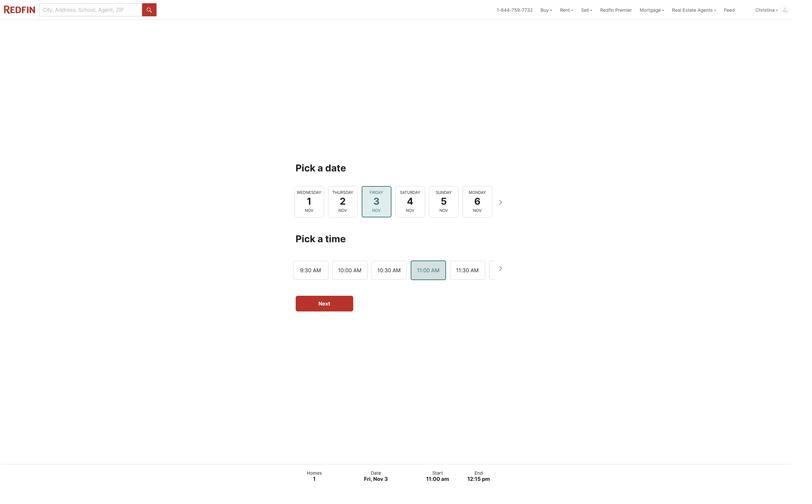 Task type: locate. For each thing, give the bounding box(es) containing it.
sunday
[[436, 190, 452, 195]]

am
[[313, 267, 321, 274], [353, 267, 361, 274], [393, 267, 401, 274], [431, 267, 439, 274], [471, 267, 479, 274], [441, 476, 449, 483]]

nov down wednesday
[[305, 208, 313, 213]]

11:30 am
[[456, 267, 479, 274]]

759-
[[512, 7, 522, 13]]

am for 11:00 am
[[431, 267, 439, 274]]

7732
[[522, 7, 533, 13]]

nov inside saturday 4 nov
[[406, 208, 414, 213]]

end
[[475, 470, 483, 476]]

▾ right agents on the top right of page
[[714, 7, 716, 13]]

3 ▾ from the left
[[590, 7, 592, 13]]

nov for 2
[[339, 208, 347, 213]]

0 vertical spatial a
[[318, 162, 323, 174]]

christina
[[755, 7, 775, 13]]

10:00 am button
[[332, 261, 367, 280]]

3
[[373, 196, 380, 207], [384, 476, 388, 483]]

▾ for christina ▾
[[776, 7, 778, 13]]

mortgage ▾ button
[[640, 0, 664, 20]]

nov inside wednesday 1 nov
[[305, 208, 313, 213]]

nov for 1
[[305, 208, 313, 213]]

3 right fri, at the bottom of the page
[[384, 476, 388, 483]]

6
[[474, 196, 481, 207]]

1 vertical spatial 3
[[384, 476, 388, 483]]

1 ▾ from the left
[[550, 7, 552, 13]]

sell ▾
[[581, 7, 592, 13]]

am left 11:30
[[431, 267, 439, 274]]

nov inside monday 6 nov
[[473, 208, 482, 213]]

1 horizontal spatial 1
[[313, 476, 316, 483]]

10:30 am button
[[371, 261, 407, 280]]

pick left the time
[[296, 233, 315, 245]]

12:15
[[467, 476, 481, 483]]

1 pick from the top
[[296, 162, 315, 174]]

2 a from the top
[[318, 233, 323, 245]]

saturday
[[400, 190, 420, 195]]

nov down 5
[[440, 208, 448, 213]]

monday
[[469, 190, 486, 195]]

am for 10:30 am
[[393, 267, 401, 274]]

nov for 4
[[406, 208, 414, 213]]

1 vertical spatial 1
[[313, 476, 316, 483]]

real estate agents ▾ button
[[668, 0, 720, 20]]

pick for pick a date
[[296, 162, 315, 174]]

2 ▾ from the left
[[571, 7, 573, 13]]

0 vertical spatial 1
[[307, 196, 311, 207]]

wednesday 1 nov
[[297, 190, 321, 213]]

2 pick from the top
[[296, 233, 315, 245]]

am down start at the bottom of page
[[441, 476, 449, 483]]

rent
[[560, 7, 570, 13]]

am for 10:00 am
[[353, 267, 361, 274]]

▾ for mortgage ▾
[[662, 7, 664, 13]]

▾ right christina
[[776, 7, 778, 13]]

nov inside friday 3 nov
[[372, 208, 381, 213]]

nov down 6
[[473, 208, 482, 213]]

date
[[371, 470, 381, 476]]

844-
[[501, 7, 512, 13]]

friday 3 nov
[[370, 190, 383, 213]]

5 ▾ from the left
[[714, 7, 716, 13]]

6 ▾ from the left
[[776, 7, 778, 13]]

1
[[307, 196, 311, 207], [313, 476, 316, 483]]

a
[[318, 162, 323, 174], [318, 233, 323, 245]]

nov down 2
[[339, 208, 347, 213]]

premier
[[615, 7, 632, 13]]

1 vertical spatial pick
[[296, 233, 315, 245]]

saturday 4 nov
[[400, 190, 420, 213]]

redfin premier
[[600, 7, 632, 13]]

next image
[[495, 263, 505, 274]]

▾ right rent
[[571, 7, 573, 13]]

buy ▾ button
[[541, 0, 552, 20]]

1 a from the top
[[318, 162, 323, 174]]

nov down 4
[[406, 208, 414, 213]]

0 vertical spatial 11:00
[[417, 267, 430, 274]]

▾ right sell
[[590, 7, 592, 13]]

11:00
[[417, 267, 430, 274], [426, 476, 440, 483]]

1 vertical spatial 11:00
[[426, 476, 440, 483]]

time
[[325, 233, 346, 245]]

nov down the friday
[[372, 208, 381, 213]]

friday
[[370, 190, 383, 195]]

am right 10:00
[[353, 267, 361, 274]]

9:30 am
[[300, 267, 321, 274]]

3 down the friday
[[373, 196, 380, 207]]

am right 11:30
[[471, 267, 479, 274]]

thursday 2 nov
[[332, 190, 353, 213]]

▾ right mortgage
[[662, 7, 664, 13]]

1 inside wednesday 1 nov
[[307, 196, 311, 207]]

1 inside homes 1
[[313, 476, 316, 483]]

pick up wednesday
[[296, 162, 315, 174]]

am inside button
[[313, 267, 321, 274]]

1 vertical spatial a
[[318, 233, 323, 245]]

0 horizontal spatial 3
[[373, 196, 380, 207]]

2
[[340, 196, 346, 207]]

pick
[[296, 162, 315, 174], [296, 233, 315, 245]]

10:00 am
[[338, 267, 361, 274]]

5
[[441, 196, 447, 207]]

a left the time
[[318, 233, 323, 245]]

a for date
[[318, 162, 323, 174]]

nov
[[305, 208, 313, 213], [339, 208, 347, 213], [372, 208, 381, 213], [406, 208, 414, 213], [440, 208, 448, 213], [473, 208, 482, 213], [373, 476, 383, 483]]

0 vertical spatial pick
[[296, 162, 315, 174]]

nov inside thursday 2 nov
[[339, 208, 347, 213]]

0 vertical spatial 3
[[373, 196, 380, 207]]

pick for pick a time
[[296, 233, 315, 245]]

start
[[432, 470, 443, 476]]

▾ right buy
[[550, 7, 552, 13]]

1 down wednesday
[[307, 196, 311, 207]]

0 horizontal spatial 1
[[307, 196, 311, 207]]

1 horizontal spatial 3
[[384, 476, 388, 483]]

am inside the "start 11:00 am"
[[441, 476, 449, 483]]

▾
[[550, 7, 552, 13], [571, 7, 573, 13], [590, 7, 592, 13], [662, 7, 664, 13], [714, 7, 716, 13], [776, 7, 778, 13]]

am right 9:30
[[313, 267, 321, 274]]

am right 10:30
[[393, 267, 401, 274]]

nov down date
[[373, 476, 383, 483]]

am for 9:30 am
[[313, 267, 321, 274]]

real
[[672, 7, 681, 13]]

a left date on the left top of page
[[318, 162, 323, 174]]

1 down homes
[[313, 476, 316, 483]]

4
[[407, 196, 413, 207]]

am for 11:30 am
[[471, 267, 479, 274]]

mortgage
[[640, 7, 661, 13]]

nov inside sunday 5 nov
[[440, 208, 448, 213]]

4 ▾ from the left
[[662, 7, 664, 13]]



Task type: vqa. For each thing, say whether or not it's contained in the screenshot.


Task type: describe. For each thing, give the bounding box(es) containing it.
rent ▾
[[560, 7, 573, 13]]

10:30
[[377, 267, 391, 274]]

buy ▾
[[541, 7, 552, 13]]

1 for homes 1
[[313, 476, 316, 483]]

nov for 3
[[372, 208, 381, 213]]

nov for 5
[[440, 208, 448, 213]]

date
[[325, 162, 346, 174]]

date fri, nov  3
[[364, 470, 388, 483]]

10:30 am
[[377, 267, 401, 274]]

10:00
[[338, 267, 352, 274]]

mortgage ▾ button
[[636, 0, 668, 20]]

1 for wednesday 1 nov
[[307, 196, 311, 207]]

next image
[[495, 197, 505, 208]]

next button
[[296, 296, 353, 312]]

pick a date
[[296, 162, 346, 174]]

pm
[[482, 476, 490, 483]]

thursday
[[332, 190, 353, 195]]

feed
[[724, 7, 735, 13]]

9:30
[[300, 267, 311, 274]]

sell ▾ button
[[581, 0, 592, 20]]

11:00 inside the "start 11:00 am"
[[426, 476, 440, 483]]

▾ for sell ▾
[[590, 7, 592, 13]]

wednesday
[[297, 190, 321, 195]]

9:30 am button
[[293, 261, 328, 280]]

christina ▾
[[755, 7, 778, 13]]

11:00 inside button
[[417, 267, 430, 274]]

▾ inside "dropdown button"
[[714, 7, 716, 13]]

sell ▾ button
[[577, 0, 596, 20]]

submit search image
[[147, 7, 152, 13]]

11:00 am
[[417, 267, 439, 274]]

City, Address, School, Agent, ZIP search field
[[39, 3, 142, 16]]

3 inside friday 3 nov
[[373, 196, 380, 207]]

3 inside date fri, nov  3
[[384, 476, 388, 483]]

▾ for buy ▾
[[550, 7, 552, 13]]

homes
[[307, 470, 322, 476]]

redfin
[[600, 7, 614, 13]]

feed button
[[720, 0, 752, 20]]

pick a time
[[296, 233, 346, 245]]

homes 1
[[307, 470, 322, 483]]

agents
[[698, 7, 713, 13]]

mortgage ▾
[[640, 7, 664, 13]]

11:30 am button
[[450, 261, 485, 280]]

fri,
[[364, 476, 372, 483]]

a for time
[[318, 233, 323, 245]]

sunday 5 nov
[[436, 190, 452, 213]]

buy ▾ button
[[537, 0, 556, 20]]

nov inside date fri, nov  3
[[373, 476, 383, 483]]

estate
[[683, 7, 696, 13]]

real estate agents ▾ link
[[672, 0, 716, 20]]

monday 6 nov
[[469, 190, 486, 213]]

11:00 am button
[[411, 261, 446, 280]]

rent ▾ button
[[560, 0, 573, 20]]

11:30
[[456, 267, 469, 274]]

▾ for rent ▾
[[571, 7, 573, 13]]

nov for 6
[[473, 208, 482, 213]]

sell
[[581, 7, 589, 13]]

next
[[318, 301, 330, 307]]

1-
[[497, 7, 501, 13]]

end 12:15 pm
[[467, 470, 490, 483]]

redfin premier button
[[596, 0, 636, 20]]

1-844-759-7732 link
[[497, 7, 533, 13]]

rent ▾ button
[[556, 0, 577, 20]]

buy
[[541, 7, 549, 13]]

real estate agents ▾
[[672, 7, 716, 13]]

1-844-759-7732
[[497, 7, 533, 13]]

start 11:00 am
[[426, 470, 449, 483]]



